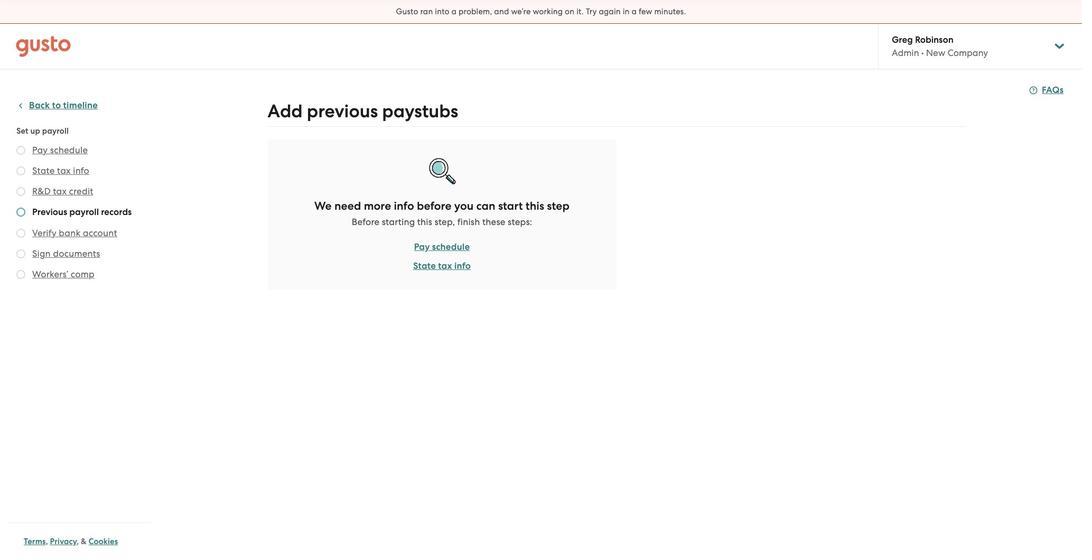 Task type: locate. For each thing, give the bounding box(es) containing it.
previous
[[307, 100, 378, 122]]

info down pay schedule link
[[455, 261, 471, 272]]

1 vertical spatial state tax info
[[413, 261, 471, 272]]

0 horizontal spatial state tax info
[[32, 165, 89, 176]]

greg robinson admin • new company
[[892, 34, 988, 58]]

in
[[623, 7, 630, 16]]

1 horizontal spatial payroll
[[69, 207, 99, 218]]

ran
[[420, 7, 433, 16]]

we need more info before you can start this step before starting this step, finish these steps:
[[315, 199, 570, 227]]

1 horizontal spatial schedule
[[432, 242, 470, 253]]

0 horizontal spatial a
[[452, 7, 457, 16]]

into
[[435, 7, 450, 16]]

pay schedule
[[32, 145, 88, 155], [414, 242, 470, 253]]

1 horizontal spatial this
[[526, 199, 544, 213]]

pay down the set up payroll
[[32, 145, 48, 155]]

0 vertical spatial pay
[[32, 145, 48, 155]]

0 vertical spatial tax
[[57, 165, 71, 176]]

0 vertical spatial payroll
[[42, 126, 69, 136]]

cookies button
[[89, 535, 118, 548]]

4 check image from the top
[[16, 249, 25, 258]]

state for state tax info link
[[413, 261, 436, 272]]

verify
[[32, 228, 57, 238]]

pay inside button
[[32, 145, 48, 155]]

info up starting
[[394, 199, 414, 213]]

0 vertical spatial schedule
[[50, 145, 88, 155]]

before
[[417, 199, 452, 213]]

1 horizontal spatial state
[[413, 261, 436, 272]]

0 horizontal spatial pay
[[32, 145, 48, 155]]

state tax info down pay schedule link
[[413, 261, 471, 272]]

privacy link
[[50, 537, 77, 547]]

info for state tax info link
[[455, 261, 471, 272]]

2 horizontal spatial info
[[455, 261, 471, 272]]

0 vertical spatial state
[[32, 165, 55, 176]]

this
[[526, 199, 544, 213], [417, 217, 432, 227]]

check image down "set"
[[16, 146, 25, 155]]

check image
[[16, 187, 25, 196], [16, 208, 25, 217]]

0 vertical spatial state tax info
[[32, 165, 89, 176]]

bank
[[59, 228, 81, 238]]

state up "r&d"
[[32, 165, 55, 176]]

payroll down 'credit' on the left top
[[69, 207, 99, 218]]

this up steps:
[[526, 199, 544, 213]]

faqs button
[[1030, 84, 1064, 97]]

1 vertical spatial info
[[394, 199, 414, 213]]

, left privacy
[[46, 537, 48, 547]]

documents
[[53, 248, 100, 259]]

step,
[[435, 217, 455, 227]]

0 vertical spatial info
[[73, 165, 89, 176]]

a right the into
[[452, 7, 457, 16]]

payroll inside "previous payroll records" 'list'
[[69, 207, 99, 218]]

2 check image from the top
[[16, 166, 25, 175]]

schedule
[[50, 145, 88, 155], [432, 242, 470, 253]]

paystubs
[[382, 100, 458, 122]]

0 horizontal spatial ,
[[46, 537, 48, 547]]

1 horizontal spatial ,
[[77, 537, 79, 547]]

tax down pay schedule link
[[438, 261, 452, 272]]

tax for r&d tax credit button
[[53, 186, 67, 197]]

tax right "r&d"
[[53, 186, 67, 197]]

1 horizontal spatial a
[[632, 7, 637, 16]]

pay up state tax info link
[[414, 242, 430, 253]]

1 vertical spatial state
[[413, 261, 436, 272]]

we
[[315, 199, 332, 213]]

info inside we need more info before you can start this step before starting this step, finish these steps:
[[394, 199, 414, 213]]

0 horizontal spatial info
[[73, 165, 89, 176]]

schedule for pay schedule link
[[432, 242, 470, 253]]

we're
[[511, 7, 531, 16]]

back
[[29, 100, 50, 111]]

info inside state tax info link
[[455, 261, 471, 272]]

sign documents
[[32, 248, 100, 259]]

state tax info
[[32, 165, 89, 176], [413, 261, 471, 272]]

payroll up pay schedule button
[[42, 126, 69, 136]]

pay schedule up state tax info link
[[414, 242, 470, 253]]

0 horizontal spatial schedule
[[50, 145, 88, 155]]

state down pay schedule link
[[413, 261, 436, 272]]

try
[[586, 7, 597, 16]]

0 horizontal spatial state
[[32, 165, 55, 176]]

check image left 'workers''
[[16, 270, 25, 279]]

1 horizontal spatial pay
[[414, 242, 430, 253]]

back to timeline
[[29, 100, 98, 111]]

home image
[[16, 36, 71, 57]]

a
[[452, 7, 457, 16], [632, 7, 637, 16]]

state inside button
[[32, 165, 55, 176]]

state tax info link
[[413, 260, 471, 273]]

check image for sign
[[16, 249, 25, 258]]

problem,
[[459, 7, 492, 16]]

workers'
[[32, 269, 68, 280]]

before
[[352, 217, 380, 227]]

state
[[32, 165, 55, 176], [413, 261, 436, 272]]

terms link
[[24, 537, 46, 547]]

new
[[926, 48, 946, 58]]

1 vertical spatial this
[[417, 217, 432, 227]]

start
[[498, 199, 523, 213]]

info inside state tax info button
[[73, 165, 89, 176]]

1 vertical spatial payroll
[[69, 207, 99, 218]]

tax for state tax info button
[[57, 165, 71, 176]]

state tax info for state tax info link
[[413, 261, 471, 272]]

state tax info for state tax info button
[[32, 165, 89, 176]]

check image left "r&d"
[[16, 187, 25, 196]]

,
[[46, 537, 48, 547], [77, 537, 79, 547]]

credit
[[69, 186, 93, 197]]

1 horizontal spatial pay schedule
[[414, 242, 470, 253]]

schedule inside pay schedule button
[[50, 145, 88, 155]]

check image left state tax info button
[[16, 166, 25, 175]]

pay schedule for pay schedule button
[[32, 145, 88, 155]]

1 vertical spatial pay
[[414, 242, 430, 253]]

r&d
[[32, 186, 51, 197]]

2 a from the left
[[632, 7, 637, 16]]

robinson
[[915, 34, 954, 45]]

working
[[533, 7, 563, 16]]

0 horizontal spatial pay schedule
[[32, 145, 88, 155]]

0 horizontal spatial payroll
[[42, 126, 69, 136]]

check image left sign at the top left of the page
[[16, 249, 25, 258]]

schedule inside pay schedule link
[[432, 242, 470, 253]]

payroll
[[42, 126, 69, 136], [69, 207, 99, 218]]

5 check image from the top
[[16, 270, 25, 279]]

check image left previous on the left of page
[[16, 208, 25, 217]]

2 vertical spatial info
[[455, 261, 471, 272]]

add previous paystubs
[[268, 100, 458, 122]]

starting
[[382, 217, 415, 227]]

info
[[73, 165, 89, 176], [394, 199, 414, 213], [455, 261, 471, 272]]

to
[[52, 100, 61, 111]]

schedule up state tax info button
[[50, 145, 88, 155]]

check image for workers'
[[16, 270, 25, 279]]

info for state tax info button
[[73, 165, 89, 176]]

on
[[565, 7, 575, 16]]

1 horizontal spatial info
[[394, 199, 414, 213]]

info up 'credit' on the left top
[[73, 165, 89, 176]]

a right 'in'
[[632, 7, 637, 16]]

check image left verify
[[16, 229, 25, 238]]

pay for pay schedule link
[[414, 242, 430, 253]]

state tax info inside "previous payroll records" 'list'
[[32, 165, 89, 176]]

schedule up state tax info link
[[432, 242, 470, 253]]

previous payroll records list
[[16, 144, 146, 283]]

0 vertical spatial this
[[526, 199, 544, 213]]

pay
[[32, 145, 48, 155], [414, 242, 430, 253]]

state tax info down pay schedule button
[[32, 165, 89, 176]]

tax up r&d tax credit button
[[57, 165, 71, 176]]

1 horizontal spatial state tax info
[[413, 261, 471, 272]]

privacy
[[50, 537, 77, 547]]

step
[[547, 199, 570, 213]]

1 vertical spatial pay schedule
[[414, 242, 470, 253]]

3 check image from the top
[[16, 229, 25, 238]]

1 vertical spatial schedule
[[432, 242, 470, 253]]

company
[[948, 48, 988, 58]]

1 vertical spatial tax
[[53, 186, 67, 197]]

2 vertical spatial tax
[[438, 261, 452, 272]]

gusto ran into a problem, and we're working on it. try again in a few minutes.
[[396, 7, 686, 16]]

this down before
[[417, 217, 432, 227]]

0 vertical spatial pay schedule
[[32, 145, 88, 155]]

tax
[[57, 165, 71, 176], [53, 186, 67, 197], [438, 261, 452, 272]]

, left &
[[77, 537, 79, 547]]

0 vertical spatial check image
[[16, 187, 25, 196]]

terms
[[24, 537, 46, 547]]

check image
[[16, 146, 25, 155], [16, 166, 25, 175], [16, 229, 25, 238], [16, 249, 25, 258], [16, 270, 25, 279]]

pay schedule inside "previous payroll records" 'list'
[[32, 145, 88, 155]]

2 check image from the top
[[16, 208, 25, 217]]

state for state tax info button
[[32, 165, 55, 176]]

1 vertical spatial check image
[[16, 208, 25, 217]]

these
[[483, 217, 506, 227]]

pay schedule up state tax info button
[[32, 145, 88, 155]]

timeline
[[63, 100, 98, 111]]

1 check image from the top
[[16, 146, 25, 155]]



Task type: describe. For each thing, give the bounding box(es) containing it.
verify bank account
[[32, 228, 117, 238]]

&
[[81, 537, 87, 547]]

back to timeline button
[[16, 99, 98, 112]]

1 a from the left
[[452, 7, 457, 16]]

workers' comp
[[32, 269, 95, 280]]

sign
[[32, 248, 51, 259]]

you
[[454, 199, 474, 213]]

1 , from the left
[[46, 537, 48, 547]]

comp
[[71, 269, 95, 280]]

pay for pay schedule button
[[32, 145, 48, 155]]

verify bank account button
[[32, 227, 117, 239]]

previous
[[32, 207, 67, 218]]

r&d tax credit
[[32, 186, 93, 197]]

1 check image from the top
[[16, 187, 25, 196]]

0 horizontal spatial this
[[417, 217, 432, 227]]

check image for pay
[[16, 146, 25, 155]]

2 , from the left
[[77, 537, 79, 547]]

check image for verify
[[16, 229, 25, 238]]

minutes.
[[655, 7, 686, 16]]

finish
[[458, 217, 480, 227]]

faqs
[[1042, 85, 1064, 96]]

and
[[494, 7, 509, 16]]

r&d tax credit button
[[32, 185, 93, 198]]

pay schedule link
[[414, 241, 470, 254]]

tax for state tax info link
[[438, 261, 452, 272]]

more
[[364, 199, 391, 213]]

check image for state
[[16, 166, 25, 175]]

admin
[[892, 48, 919, 58]]

previous payroll records
[[32, 207, 132, 218]]

state tax info button
[[32, 164, 89, 177]]

gusto
[[396, 7, 418, 16]]

again
[[599, 7, 621, 16]]

few
[[639, 7, 653, 16]]

set up payroll
[[16, 126, 69, 136]]

records
[[101, 207, 132, 218]]

pay schedule button
[[32, 144, 88, 156]]

•
[[922, 48, 924, 58]]

add
[[268, 100, 303, 122]]

can
[[476, 199, 496, 213]]

terms , privacy , & cookies
[[24, 537, 118, 547]]

need
[[335, 199, 361, 213]]

account
[[83, 228, 117, 238]]

sign documents button
[[32, 247, 100, 260]]

up
[[30, 126, 40, 136]]

pay schedule for pay schedule link
[[414, 242, 470, 253]]

steps:
[[508, 217, 532, 227]]

greg
[[892, 34, 913, 45]]

schedule for pay schedule button
[[50, 145, 88, 155]]

cookies
[[89, 537, 118, 547]]

it.
[[577, 7, 584, 16]]

workers' comp button
[[32, 268, 95, 281]]

set
[[16, 126, 28, 136]]



Task type: vqa. For each thing, say whether or not it's contained in the screenshot.
info to the left
yes



